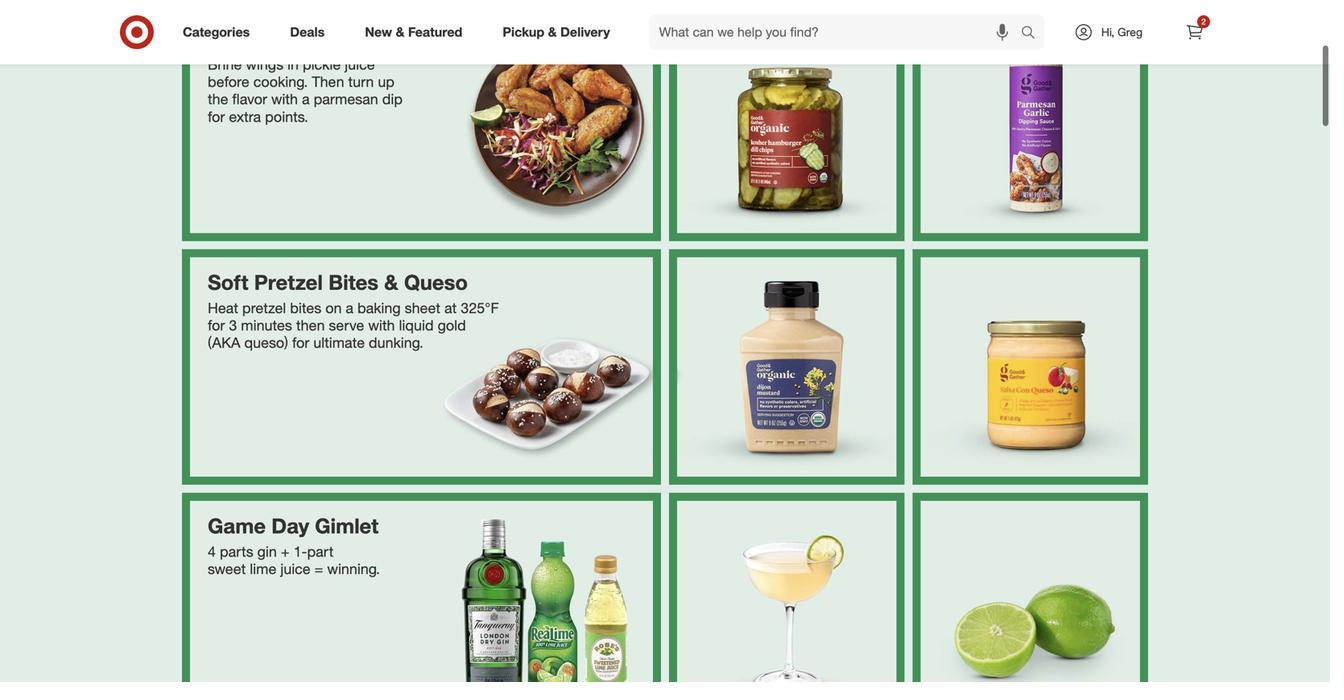 Task type: describe. For each thing, give the bounding box(es) containing it.
serve
[[329, 317, 364, 334]]

hi, greg
[[1102, 25, 1143, 39]]

deals link
[[276, 14, 345, 50]]

then
[[296, 317, 325, 334]]

greg
[[1118, 25, 1143, 39]]

juice inside game day gimlet 4 parts gin + 1-part sweet lime juice = winning.
[[281, 560, 311, 577]]

pickup & delivery link
[[489, 14, 630, 50]]

parts
[[220, 543, 253, 560]]

soft pretzel bites & queso heat pretzel bites on a baking sheet at 325°f for 3 minutes then serve with liquid gold (aka queso) for ultimate dunking.
[[208, 270, 503, 351]]

pickle
[[208, 26, 267, 51]]

flavor
[[232, 90, 267, 108]]

sheet
[[405, 299, 441, 316]]

queso
[[404, 270, 468, 295]]

baking
[[358, 299, 401, 316]]

for inside pickle chicken wings brine wings in pickle juice before cooking. then turn up the flavor with a parmesan dip for extra points.
[[208, 108, 225, 125]]

featured
[[408, 24, 463, 40]]

& for new
[[396, 24, 405, 40]]

day
[[272, 514, 309, 538]]

categories
[[183, 24, 250, 40]]

a inside soft pretzel bites & queso heat pretzel bites on a baking sheet at 325°f for 3 minutes then serve with liquid gold (aka queso) for ultimate dunking.
[[346, 299, 354, 316]]

before
[[208, 73, 249, 90]]

up
[[378, 73, 395, 90]]

& inside soft pretzel bites & queso heat pretzel bites on a baking sheet at 325°f for 3 minutes then serve with liquid gold (aka queso) for ultimate dunking.
[[384, 270, 398, 295]]

sweet
[[208, 560, 246, 577]]

hi,
[[1102, 25, 1115, 39]]

deals
[[290, 24, 325, 40]]

chicken
[[273, 26, 353, 51]]

delivery
[[561, 24, 610, 40]]

in
[[288, 55, 299, 73]]

cooking.
[[253, 73, 308, 90]]

gold
[[438, 317, 466, 334]]

325°f
[[461, 299, 499, 316]]

for down then
[[292, 334, 309, 351]]

gimlet
[[315, 514, 379, 538]]

2
[[1202, 17, 1206, 27]]

parmesan
[[314, 90, 378, 108]]

3
[[229, 317, 237, 334]]

winning.
[[327, 560, 380, 577]]

with inside pickle chicken wings brine wings in pickle juice before cooking. then turn up the flavor with a parmesan dip for extra points.
[[271, 90, 298, 108]]

points.
[[265, 108, 308, 125]]

categories link
[[169, 14, 270, 50]]

search
[[1014, 26, 1053, 42]]

the
[[208, 90, 228, 108]]

bites
[[329, 270, 379, 295]]

queso)
[[244, 334, 288, 351]]

wings
[[246, 55, 284, 73]]

What can we help you find? suggestions appear below search field
[[650, 14, 1025, 50]]

1-
[[294, 543, 307, 560]]

for left "3"
[[208, 317, 225, 334]]

lime
[[250, 560, 276, 577]]

new & featured link
[[351, 14, 483, 50]]

new & featured
[[365, 24, 463, 40]]



Task type: vqa. For each thing, say whether or not it's contained in the screenshot.
parmesan
yes



Task type: locate. For each thing, give the bounding box(es) containing it.
soft
[[208, 270, 249, 295]]

& up baking at the top left of the page
[[384, 270, 398, 295]]

bites
[[290, 299, 322, 316]]

0 horizontal spatial with
[[271, 90, 298, 108]]

with inside soft pretzel bites & queso heat pretzel bites on a baking sheet at 325°f for 3 minutes then serve with liquid gold (aka queso) for ultimate dunking.
[[368, 317, 395, 334]]

a
[[302, 90, 310, 108], [346, 299, 354, 316]]

pickup
[[503, 24, 545, 40]]

a right on
[[346, 299, 354, 316]]

a inside pickle chicken wings brine wings in pickle juice before cooking. then turn up the flavor with a parmesan dip for extra points.
[[302, 90, 310, 108]]

0 vertical spatial with
[[271, 90, 298, 108]]

1 horizontal spatial with
[[368, 317, 395, 334]]

for down the
[[208, 108, 225, 125]]

1 horizontal spatial juice
[[345, 55, 375, 73]]

with down baking at the top left of the page
[[368, 317, 395, 334]]

brine
[[208, 55, 242, 73]]

0 horizontal spatial juice
[[281, 560, 311, 577]]

liquid
[[399, 317, 434, 334]]

& right pickup
[[548, 24, 557, 40]]

0 vertical spatial a
[[302, 90, 310, 108]]

dunking.
[[369, 334, 424, 351]]

dip
[[382, 90, 403, 108]]

pickle chicken wings brine wings in pickle juice before cooking. then turn up the flavor with a parmesan dip for extra points.
[[208, 26, 419, 125]]

with
[[271, 90, 298, 108], [368, 317, 395, 334]]

game day gimlet 4 parts gin + 1-part sweet lime juice = winning.
[[208, 514, 380, 577]]

new
[[365, 24, 392, 40]]

4
[[208, 543, 216, 560]]

1 vertical spatial juice
[[281, 560, 311, 577]]

1 horizontal spatial a
[[346, 299, 354, 316]]

then
[[312, 73, 344, 90]]

at
[[445, 299, 457, 316]]

wings
[[358, 26, 419, 51]]

pretzel
[[242, 299, 286, 316]]

1 vertical spatial a
[[346, 299, 354, 316]]

turn
[[348, 73, 374, 90]]

a up points.
[[302, 90, 310, 108]]

&
[[396, 24, 405, 40], [548, 24, 557, 40], [384, 270, 398, 295]]

=
[[315, 560, 323, 577]]

on
[[326, 299, 342, 316]]

juice inside pickle chicken wings brine wings in pickle juice before cooking. then turn up the flavor with a parmesan dip for extra points.
[[345, 55, 375, 73]]

gin
[[257, 543, 277, 560]]

pickup & delivery
[[503, 24, 610, 40]]

(aka
[[208, 334, 240, 351]]

& for pickup
[[548, 24, 557, 40]]

pickle
[[303, 55, 341, 73]]

minutes
[[241, 317, 292, 334]]

part
[[307, 543, 334, 560]]

1 vertical spatial with
[[368, 317, 395, 334]]

heat
[[208, 299, 238, 316]]

juice down 1-
[[281, 560, 311, 577]]

juice up 'turn'
[[345, 55, 375, 73]]

pretzel
[[254, 270, 323, 295]]

+
[[281, 543, 290, 560]]

game
[[208, 514, 266, 538]]

for
[[208, 108, 225, 125], [208, 317, 225, 334], [292, 334, 309, 351]]

search button
[[1014, 14, 1053, 53]]

& right new
[[396, 24, 405, 40]]

0 vertical spatial juice
[[345, 55, 375, 73]]

with up points.
[[271, 90, 298, 108]]

extra
[[229, 108, 261, 125]]

2 link
[[1178, 14, 1213, 50]]

juice
[[345, 55, 375, 73], [281, 560, 311, 577]]

0 horizontal spatial a
[[302, 90, 310, 108]]

ultimate
[[313, 334, 365, 351]]



